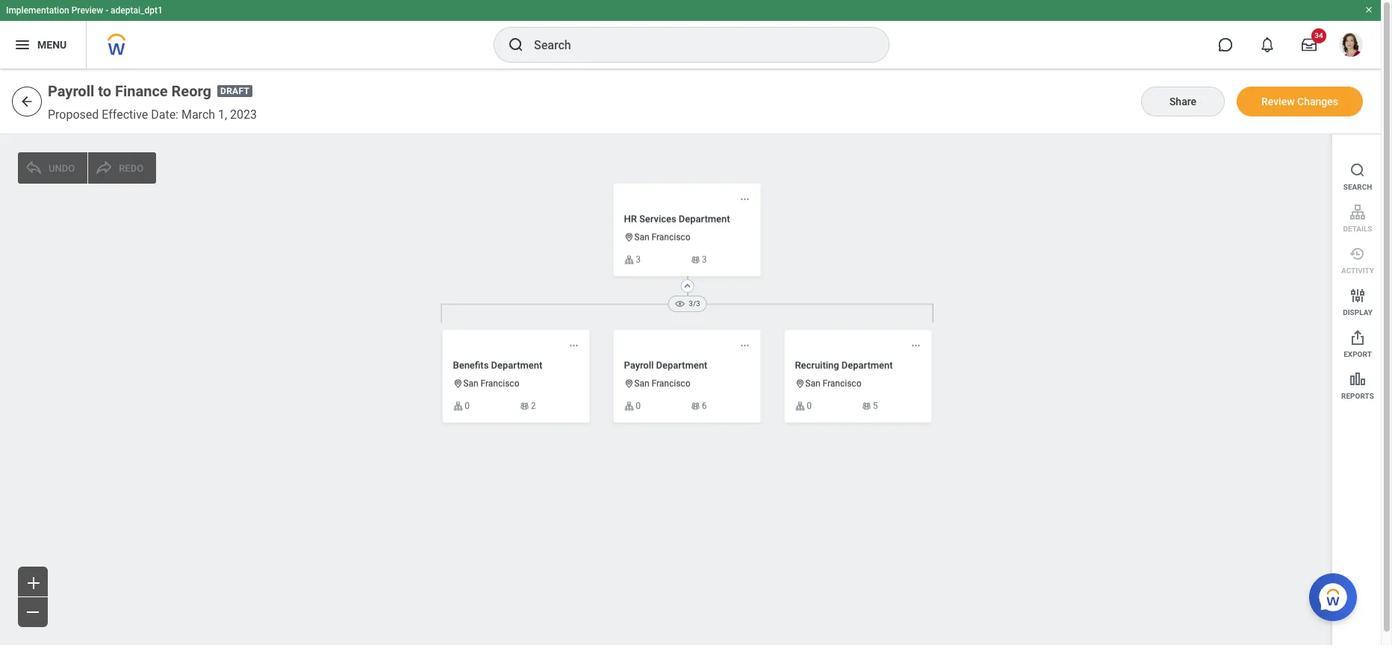 Task type: locate. For each thing, give the bounding box(es) containing it.
location image down benefits
[[453, 379, 464, 389]]

3 down 'hr'
[[636, 255, 641, 265]]

org chart image for payroll
[[624, 401, 635, 412]]

2 0 from the left
[[636, 401, 641, 412]]

contact card matrix manager image left 5
[[862, 401, 872, 412]]

2023
[[230, 108, 257, 122]]

san francisco
[[635, 233, 691, 243], [464, 379, 520, 389], [635, 379, 691, 389], [806, 379, 862, 389]]

location image
[[624, 233, 635, 243]]

1 horizontal spatial payroll
[[624, 360, 654, 371]]

1 vertical spatial org chart image
[[453, 401, 464, 412]]

1 location image from the left
[[453, 379, 464, 389]]

san down benefits
[[464, 379, 479, 389]]

francisco down benefits department
[[481, 379, 520, 389]]

activity
[[1342, 267, 1375, 275]]

Search Workday  search field
[[534, 28, 859, 61]]

menu banner
[[0, 0, 1382, 69]]

-
[[105, 5, 108, 16]]

payroll department
[[624, 360, 708, 371]]

0 horizontal spatial 3
[[636, 255, 641, 265]]

department for recruiting department
[[842, 360, 893, 371]]

1 vertical spatial payroll
[[624, 360, 654, 371]]

0 for payroll department
[[636, 401, 641, 412]]

related actions image for payroll department
[[740, 341, 751, 351]]

march
[[182, 108, 215, 122]]

hr
[[624, 213, 637, 225]]

san francisco for payroll
[[635, 379, 691, 389]]

contact card matrix manager image up chevron up small image
[[690, 255, 701, 265]]

francisco for benefits
[[481, 379, 520, 389]]

contact card matrix manager image
[[690, 255, 701, 265], [690, 401, 701, 412], [862, 401, 872, 412]]

san down "recruiting"
[[806, 379, 821, 389]]

services
[[640, 213, 677, 225]]

3 down hr services department
[[702, 255, 707, 265]]

org chart image down benefits
[[453, 401, 464, 412]]

3
[[636, 255, 641, 265], [702, 255, 707, 265]]

2 org chart image from the left
[[795, 401, 806, 412]]

org chart image down payroll department
[[624, 401, 635, 412]]

department up contact card matrix manager image
[[491, 360, 543, 371]]

department up 5
[[842, 360, 893, 371]]

san francisco down recruiting department at the right of page
[[806, 379, 862, 389]]

search
[[1344, 183, 1373, 191]]

2 horizontal spatial location image
[[795, 379, 806, 389]]

department for payroll department
[[656, 360, 708, 371]]

0 horizontal spatial org chart image
[[453, 401, 464, 412]]

1 0 from the left
[[465, 401, 470, 412]]

0 for benefits department
[[465, 401, 470, 412]]

san
[[635, 233, 650, 243], [464, 379, 479, 389], [635, 379, 650, 389], [806, 379, 821, 389]]

share
[[1170, 95, 1197, 107]]

francisco down payroll department
[[652, 379, 691, 389]]

org chart image
[[624, 255, 635, 265], [453, 401, 464, 412]]

search image
[[507, 36, 525, 54]]

34
[[1315, 31, 1324, 40]]

undo r image
[[95, 159, 113, 177]]

undo
[[49, 163, 75, 174]]

implementation preview -   adeptai_dpt1
[[6, 5, 163, 16]]

contact card matrix manager image left the 6
[[690, 401, 701, 412]]

proposed
[[48, 108, 99, 122]]

0 down payroll department
[[636, 401, 641, 412]]

org chart image down "recruiting"
[[795, 401, 806, 412]]

0 down benefits
[[465, 401, 470, 412]]

review
[[1262, 95, 1295, 107]]

34 button
[[1293, 28, 1327, 61]]

visible image
[[674, 298, 686, 310]]

0 horizontal spatial location image
[[453, 379, 464, 389]]

san francisco down payroll department
[[635, 379, 691, 389]]

location image down payroll department
[[624, 379, 635, 389]]

0 vertical spatial payroll
[[48, 82, 94, 100]]

date:
[[151, 108, 179, 122]]

department up the 6
[[656, 360, 708, 371]]

3 location image from the left
[[795, 379, 806, 389]]

0 down "recruiting"
[[807, 401, 812, 412]]

san francisco down benefits department
[[464, 379, 520, 389]]

san down 'hr'
[[635, 233, 650, 243]]

share button
[[1142, 87, 1225, 117]]

profile logan mcneil image
[[1340, 33, 1364, 60]]

francisco for recruiting
[[823, 379, 862, 389]]

menu containing search
[[1333, 135, 1382, 404]]

benefits department
[[453, 360, 543, 371]]

reports
[[1342, 392, 1375, 401]]

benefits
[[453, 360, 489, 371]]

department
[[679, 213, 730, 225], [491, 360, 543, 371], [656, 360, 708, 371], [842, 360, 893, 371]]

inbox large image
[[1302, 37, 1317, 52]]

org chart image for recruiting
[[795, 401, 806, 412]]

adeptai_dpt1
[[111, 5, 163, 16]]

1 horizontal spatial org chart image
[[795, 401, 806, 412]]

draft
[[220, 86, 250, 97]]

menu
[[1333, 135, 1382, 404]]

reorg
[[172, 82, 211, 100]]

1 horizontal spatial location image
[[624, 379, 635, 389]]

francisco down hr services department
[[652, 233, 691, 243]]

related actions image
[[740, 194, 751, 205], [569, 341, 579, 351], [740, 341, 751, 351]]

san for hr
[[635, 233, 650, 243]]

location image for payroll department
[[624, 379, 635, 389]]

1 horizontal spatial 3
[[702, 255, 707, 265]]

2 location image from the left
[[624, 379, 635, 389]]

implementation
[[6, 5, 69, 16]]

1 horizontal spatial 0
[[636, 401, 641, 412]]

location image for benefits department
[[453, 379, 464, 389]]

to
[[98, 82, 111, 100]]

francisco down recruiting department at the right of page
[[823, 379, 862, 389]]

notifications large image
[[1261, 37, 1276, 52]]

display
[[1344, 309, 1373, 317]]

org chart image
[[624, 401, 635, 412], [795, 401, 806, 412]]

1 horizontal spatial org chart image
[[624, 255, 635, 265]]

location image down "recruiting"
[[795, 379, 806, 389]]

recruiting department
[[795, 360, 893, 371]]

0 horizontal spatial payroll
[[48, 82, 94, 100]]

0 horizontal spatial org chart image
[[624, 401, 635, 412]]

0 vertical spatial org chart image
[[624, 255, 635, 265]]

0 horizontal spatial 0
[[465, 401, 470, 412]]

org chart image down location image
[[624, 255, 635, 265]]

0
[[465, 401, 470, 412], [636, 401, 641, 412], [807, 401, 812, 412]]

department right services
[[679, 213, 730, 225]]

changes
[[1298, 95, 1339, 107]]

san francisco down services
[[635, 233, 691, 243]]

san francisco for hr
[[635, 233, 691, 243]]

related actions image for benefits department
[[569, 341, 579, 351]]

3 0 from the left
[[807, 401, 812, 412]]

1 org chart image from the left
[[624, 401, 635, 412]]

san down payroll department
[[635, 379, 650, 389]]

2 horizontal spatial 0
[[807, 401, 812, 412]]

redo button
[[88, 152, 156, 184]]

contact card matrix manager image for recruiting department
[[862, 401, 872, 412]]

location image
[[453, 379, 464, 389], [624, 379, 635, 389], [795, 379, 806, 389]]

francisco
[[652, 233, 691, 243], [481, 379, 520, 389], [652, 379, 691, 389], [823, 379, 862, 389]]

close environment banner image
[[1365, 5, 1374, 14]]

payroll
[[48, 82, 94, 100], [624, 360, 654, 371]]

hr services department
[[624, 213, 730, 225]]



Task type: describe. For each thing, give the bounding box(es) containing it.
5
[[873, 401, 878, 412]]

review changes
[[1262, 95, 1339, 107]]

export
[[1344, 350, 1373, 359]]

1 3 from the left
[[636, 255, 641, 265]]

1,
[[218, 108, 227, 122]]

payroll for payroll department
[[624, 360, 654, 371]]

san for payroll
[[635, 379, 650, 389]]

org chart image for benefits
[[453, 401, 464, 412]]

org chart image for hr
[[624, 255, 635, 265]]

contact card matrix manager image for hr services department
[[690, 255, 701, 265]]

san for benefits
[[464, 379, 479, 389]]

recruiting
[[795, 360, 840, 371]]

menu
[[37, 39, 67, 51]]

undo button
[[18, 152, 88, 184]]

related actions image for hr services department
[[740, 194, 751, 205]]

san for recruiting
[[806, 379, 821, 389]]

related actions image
[[911, 341, 922, 351]]

san francisco for benefits
[[464, 379, 520, 389]]

undo l image
[[25, 159, 43, 177]]

menu button
[[0, 21, 86, 69]]

effective
[[102, 108, 148, 122]]

contact card matrix manager image
[[519, 401, 530, 412]]

review changes button
[[1237, 87, 1364, 117]]

2 3 from the left
[[702, 255, 707, 265]]

proposed effective date: march 1, 2023
[[48, 108, 257, 122]]

department for benefits department
[[491, 360, 543, 371]]

justify image
[[13, 36, 31, 54]]

0 for recruiting department
[[807, 401, 812, 412]]

finance
[[115, 82, 168, 100]]

preview
[[71, 5, 103, 16]]

chevron up small image
[[682, 280, 694, 292]]

payroll to finance reorg
[[48, 82, 211, 100]]

2
[[531, 401, 536, 412]]

arrow left image
[[19, 94, 34, 109]]

redo
[[119, 163, 144, 174]]

francisco for hr
[[652, 233, 691, 243]]

6
[[702, 401, 707, 412]]

francisco for payroll
[[652, 379, 691, 389]]

san francisco for recruiting
[[806, 379, 862, 389]]

3/3
[[689, 300, 701, 308]]

details
[[1344, 225, 1373, 233]]

plus image
[[23, 574, 43, 592]]

minus image
[[24, 604, 42, 622]]

payroll for payroll to finance reorg
[[48, 82, 94, 100]]

contact card matrix manager image for payroll department
[[690, 401, 701, 412]]

location image for recruiting department
[[795, 379, 806, 389]]



Task type: vqa. For each thing, say whether or not it's contained in the screenshot.
2nd Not Started element from the top of the My Team'S Learning Main Content
no



